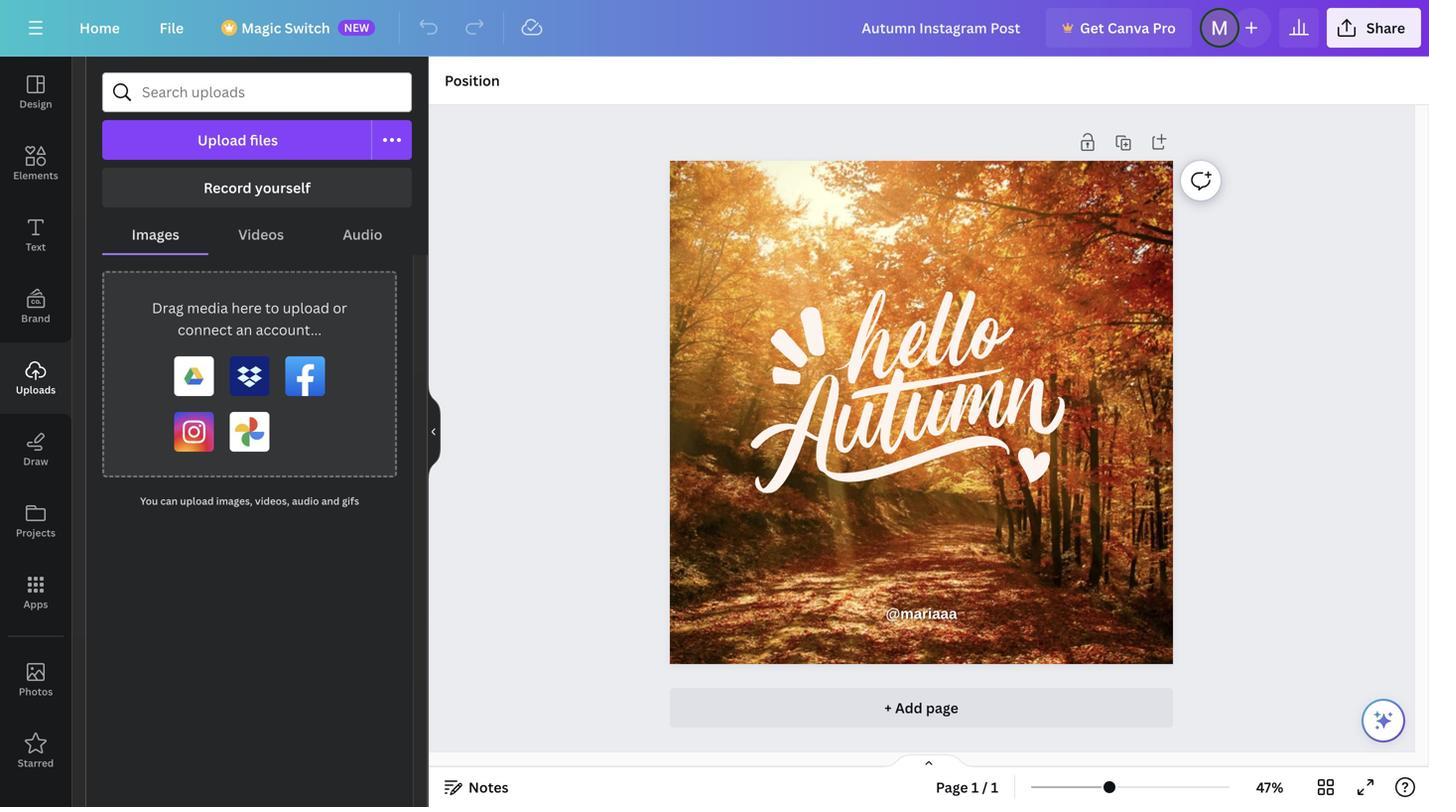 Task type: vqa. For each thing, say whether or not it's contained in the screenshot.
Notes button
yes



Task type: describe. For each thing, give the bounding box(es) containing it.
1 1 from the left
[[972, 778, 979, 797]]

new
[[344, 20, 369, 35]]

brand button
[[0, 271, 71, 342]]

videos,
[[255, 494, 290, 508]]

connect
[[178, 320, 233, 339]]

hide image
[[428, 384, 441, 479]]

here
[[232, 298, 262, 317]]

apps
[[23, 598, 48, 611]]

draw
[[23, 455, 48, 468]]

uploads button
[[0, 342, 71, 414]]

or
[[333, 298, 347, 317]]

photos
[[19, 685, 53, 698]]

0 horizontal spatial upload
[[180, 494, 214, 508]]

canva assistant image
[[1372, 709, 1396, 733]]

text
[[26, 240, 46, 254]]

audio
[[343, 225, 383, 244]]

record yourself button
[[102, 168, 412, 207]]

+ add page
[[885, 698, 959, 717]]

brand
[[21, 312, 50, 325]]

file button
[[144, 8, 200, 48]]

audio
[[292, 494, 319, 508]]

Search uploads search field
[[142, 73, 399, 111]]

Design title text field
[[846, 8, 1039, 48]]

drag
[[152, 298, 184, 317]]

canva
[[1108, 18, 1150, 37]]

upload files
[[197, 131, 278, 149]]

can
[[160, 494, 178, 508]]

page
[[936, 778, 968, 797]]

page
[[926, 698, 959, 717]]

upload files button
[[102, 120, 372, 160]]

media
[[187, 298, 228, 317]]

+
[[885, 698, 892, 717]]

files
[[250, 131, 278, 149]]

pro
[[1153, 18, 1176, 37]]

images,
[[216, 494, 253, 508]]

to
[[265, 298, 279, 317]]



Task type: locate. For each thing, give the bounding box(es) containing it.
get canva pro
[[1080, 18, 1176, 37]]

1 vertical spatial upload
[[180, 494, 214, 508]]

get
[[1080, 18, 1104, 37]]

2 1 from the left
[[991, 778, 999, 797]]

elements
[[13, 169, 58, 182]]

videos
[[238, 225, 284, 244]]

0 vertical spatial upload
[[283, 298, 330, 317]]

1 right / at right bottom
[[991, 778, 999, 797]]

upload inside 'drag media here to upload or connect an account...'
[[283, 298, 330, 317]]

gifs
[[342, 494, 359, 508]]

starred
[[18, 756, 54, 770]]

draw button
[[0, 414, 71, 485]]

images
[[132, 225, 179, 244]]

1 horizontal spatial 1
[[991, 778, 999, 797]]

design
[[19, 97, 52, 111]]

show pages image
[[881, 753, 977, 769]]

an
[[236, 320, 252, 339]]

videos button
[[209, 215, 313, 253]]

upload right can
[[180, 494, 214, 508]]

record
[[204, 178, 252, 197]]

@mariaaa
[[886, 605, 957, 622]]

uploads
[[16, 383, 56, 397]]

notes
[[469, 778, 509, 797]]

photos button
[[0, 644, 71, 716]]

elements button
[[0, 128, 71, 200]]

you
[[140, 494, 158, 508]]

main menu bar
[[0, 0, 1429, 57]]

upload up account... at left
[[283, 298, 330, 317]]

and
[[321, 494, 340, 508]]

47%
[[1256, 778, 1284, 797]]

magic switch
[[241, 18, 330, 37]]

1 left / at right bottom
[[972, 778, 979, 797]]

1 horizontal spatial upload
[[283, 298, 330, 317]]

you can upload images, videos, audio and gifs
[[140, 494, 359, 508]]

upload
[[197, 131, 247, 149]]

yourself
[[255, 178, 311, 197]]

+ add page button
[[670, 688, 1173, 728]]

home link
[[64, 8, 136, 48]]

text button
[[0, 200, 71, 271]]

starred button
[[0, 716, 71, 787]]

/
[[982, 778, 988, 797]]

1
[[972, 778, 979, 797], [991, 778, 999, 797]]

design button
[[0, 57, 71, 128]]

images button
[[102, 215, 209, 253]]

account...
[[256, 320, 322, 339]]

47% button
[[1238, 771, 1302, 803]]

upload
[[283, 298, 330, 317], [180, 494, 214, 508]]

record yourself
[[204, 178, 311, 197]]

switch
[[285, 18, 330, 37]]

file
[[160, 18, 184, 37]]

share button
[[1327, 8, 1421, 48]]

drag media here to upload or connect an account...
[[152, 298, 347, 339]]

notes button
[[437, 771, 517, 803]]

magic
[[241, 18, 281, 37]]

home
[[79, 18, 120, 37]]

get canva pro button
[[1046, 8, 1192, 48]]

apps button
[[0, 557, 71, 628]]

audio button
[[313, 215, 412, 253]]

page 1 / 1
[[936, 778, 999, 797]]

share
[[1367, 18, 1406, 37]]

projects
[[16, 526, 56, 540]]

position button
[[437, 65, 508, 96]]

projects button
[[0, 485, 71, 557]]

side panel tab list
[[0, 57, 71, 787]]

add
[[895, 698, 923, 717]]

position
[[445, 71, 500, 90]]

0 horizontal spatial 1
[[972, 778, 979, 797]]



